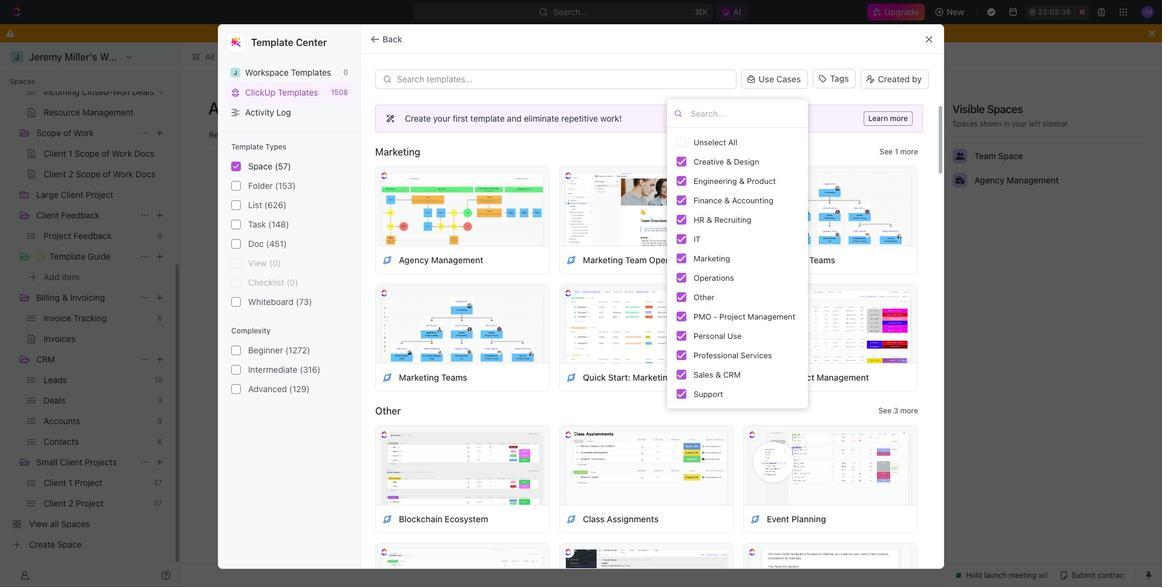 Task type: describe. For each thing, give the bounding box(es) containing it.
it
[[694, 234, 701, 244]]

crm link
[[36, 350, 136, 369]]

list
[[248, 200, 262, 210]]

log
[[276, 107, 291, 117]]

creative & design
[[694, 156, 759, 166]]

engineering
[[694, 176, 737, 186]]

small
[[36, 457, 58, 467]]

(316)
[[300, 364, 320, 375]]

upgrade
[[885, 7, 919, 17]]

assignments
[[607, 514, 659, 524]]

billing & invoicing
[[36, 292, 105, 303]]

0 vertical spatial all spaces
[[205, 51, 246, 62]]

personal use button
[[672, 326, 803, 346]]

& for creative
[[726, 156, 732, 166]]

business time image
[[955, 177, 964, 184]]

1
[[895, 147, 898, 156]]

(57)
[[275, 161, 291, 171]]

see 1 more
[[880, 147, 918, 156]]

doc (451)
[[248, 238, 287, 249]]

center
[[296, 37, 327, 48]]

beginner (1272)
[[248, 345, 310, 355]]

& for hr
[[707, 215, 712, 224]]

✨ template guide
[[36, 251, 111, 261]]

beginner
[[248, 345, 283, 355]]

your inside visible spaces spaces shown in your left sidebar.
[[1012, 119, 1027, 128]]

create your first template and eliminate repetitive work!
[[405, 113, 622, 123]]

activity
[[245, 107, 274, 117]]

creative
[[694, 156, 724, 166]]

space for team space
[[998, 151, 1023, 161]]

search... button
[[858, 125, 917, 145]]

all inside button
[[728, 137, 737, 147]]

activity log button
[[226, 102, 353, 122]]

clickup templates
[[245, 87, 318, 97]]

0 vertical spatial search...
[[553, 7, 588, 17]]

& for finance
[[724, 195, 730, 205]]

marketing button
[[672, 249, 803, 268]]

folder (153)
[[248, 180, 296, 191]]

workspace
[[245, 67, 289, 77]]

use cases button
[[742, 70, 808, 89]]

& for billing
[[62, 292, 68, 303]]

more for marketing
[[900, 147, 918, 156]]

product
[[747, 176, 776, 186]]

billing
[[36, 292, 60, 303]]

0 horizontal spatial operations
[[649, 254, 693, 265]]

billing & invoicing link
[[36, 288, 136, 307]]

template for template types
[[231, 142, 263, 151]]

task (148)
[[248, 219, 289, 229]]

1 vertical spatial agency management
[[399, 254, 483, 265]]

finance
[[694, 195, 722, 205]]

template center
[[251, 37, 327, 48]]

crm inside the crm "link"
[[36, 354, 55, 364]]

visible
[[953, 103, 985, 116]]

ecosystem
[[445, 514, 488, 524]]

all spaces joined
[[533, 266, 592, 275]]

seo
[[767, 372, 784, 382]]

create
[[405, 113, 431, 123]]

pmo - project management
[[694, 311, 795, 321]]

eliminate
[[524, 113, 559, 123]]

checklist (0)
[[248, 277, 298, 288]]

hr
[[694, 215, 704, 224]]

use cases button
[[742, 68, 808, 90]]

(451)
[[266, 238, 287, 249]]

23:03:37
[[1039, 7, 1071, 16]]

shown
[[980, 119, 1002, 128]]

pmo - project management button
[[672, 307, 803, 326]]

Search... text field
[[691, 104, 802, 122]]

& for engineering
[[739, 176, 745, 186]]

work
[[73, 128, 94, 138]]

professional
[[694, 350, 738, 360]]

new space
[[866, 103, 910, 114]]

1508
[[331, 88, 348, 97]]

management inside button
[[748, 311, 795, 321]]

recruiting
[[714, 215, 752, 224]]

template
[[470, 113, 505, 123]]

marketing team operations
[[583, 254, 693, 265]]

checklist
[[248, 277, 284, 288]]

unselect all button
[[672, 133, 803, 152]]

complexity
[[231, 326, 271, 335]]

of
[[63, 128, 71, 138]]

finance & accounting
[[694, 195, 773, 205]]

0 horizontal spatial your
[[433, 113, 450, 123]]

crm inside "sales & crm" button
[[723, 369, 741, 379]]

event planning
[[767, 514, 826, 524]]

client inside 'link'
[[36, 210, 59, 220]]

unselect
[[694, 137, 726, 147]]

new button
[[930, 2, 972, 22]]

folder
[[248, 180, 273, 191]]

advanced
[[248, 384, 287, 394]]

engineering & product button
[[672, 171, 803, 191]]

new for new space
[[866, 103, 883, 114]]

seo project management
[[767, 372, 869, 382]]

projects
[[85, 457, 117, 467]]

tree inside sidebar navigation
[[5, 0, 169, 554]]

doc
[[248, 238, 264, 249]]

class
[[583, 514, 605, 524]]

in
[[1004, 119, 1010, 128]]

learn more
[[868, 114, 908, 123]]

(153)
[[275, 180, 296, 191]]

new for new
[[947, 7, 965, 17]]

small client projects link
[[36, 453, 136, 472]]

(73)
[[296, 297, 312, 307]]

✨ template guide link
[[36, 247, 136, 266]]

back
[[383, 34, 402, 44]]

sidebar.
[[1042, 119, 1070, 128]]

guide
[[88, 251, 111, 261]]

0 horizontal spatial space
[[248, 161, 273, 171]]

intermediate
[[248, 364, 297, 375]]



Task type: vqa. For each thing, say whether or not it's contained in the screenshot.
Home link
no



Task type: locate. For each thing, give the bounding box(es) containing it.
quick start: marketing
[[583, 372, 673, 382]]

3
[[894, 406, 898, 415]]

new inside "button"
[[866, 103, 883, 114]]

1 vertical spatial team
[[625, 254, 647, 265]]

scope of work
[[36, 128, 94, 138]]

accounting
[[732, 195, 773, 205]]

personal
[[694, 331, 725, 340]]

template
[[251, 37, 293, 48], [231, 142, 263, 151], [49, 251, 85, 261]]

operations button
[[672, 268, 803, 287]]

scope of work link
[[36, 123, 136, 143]]

0 vertical spatial agency management
[[974, 175, 1059, 185]]

0 vertical spatial project
[[719, 311, 745, 321]]

see left 3 at the bottom right
[[878, 406, 892, 415]]

1 horizontal spatial agency management
[[974, 175, 1059, 185]]

search... inside button
[[875, 130, 910, 140]]

all spaces down clickup
[[208, 98, 291, 118]]

& left 'design'
[[726, 156, 732, 166]]

0 vertical spatial template
[[251, 37, 293, 48]]

unselect all
[[694, 137, 737, 147]]

1 horizontal spatial marketing teams
[[767, 254, 835, 265]]

more inside learn more link
[[890, 114, 908, 123]]

operations
[[649, 254, 693, 265], [694, 273, 734, 282]]

sales & crm button
[[672, 365, 803, 384]]

0 horizontal spatial marketing teams
[[399, 372, 467, 382]]

1 horizontal spatial search...
[[875, 130, 910, 140]]

template left types
[[231, 142, 263, 151]]

0 vertical spatial new
[[947, 7, 965, 17]]

1 vertical spatial marketing teams
[[399, 372, 467, 382]]

1 horizontal spatial space
[[885, 103, 910, 114]]

1 vertical spatial search...
[[875, 130, 910, 140]]

(129)
[[289, 384, 310, 394]]

project right seo
[[786, 372, 814, 382]]

1 horizontal spatial team
[[974, 151, 996, 161]]

advanced (129)
[[248, 384, 310, 394]]

0 horizontal spatial search...
[[553, 7, 588, 17]]

& right sales
[[715, 369, 721, 379]]

task
[[248, 219, 266, 229]]

0 vertical spatial see
[[880, 147, 893, 156]]

0 horizontal spatial teams
[[441, 372, 467, 382]]

personal use
[[694, 331, 742, 340]]

learn more link
[[863, 111, 913, 126]]

tree containing scope of work
[[5, 0, 169, 554]]

0 horizontal spatial new
[[866, 103, 883, 114]]

2 vertical spatial template
[[49, 251, 85, 261]]

your
[[433, 113, 450, 123], [1012, 119, 1027, 128]]

1 vertical spatial use
[[727, 331, 742, 340]]

engineering & product
[[694, 176, 776, 186]]

space inside "button"
[[885, 103, 910, 114]]

1 vertical spatial template
[[231, 142, 263, 151]]

1 vertical spatial agency
[[399, 254, 429, 265]]

1 vertical spatial client
[[60, 457, 83, 467]]

blockchain ecosystem
[[399, 514, 488, 524]]

agency management
[[974, 175, 1059, 185], [399, 254, 483, 265]]

& for sales
[[715, 369, 721, 379]]

1 horizontal spatial project
[[786, 372, 814, 382]]

1 horizontal spatial (0)
[[287, 277, 298, 288]]

hr & recruiting button
[[672, 210, 803, 229]]

templates up activity log button
[[278, 87, 318, 97]]

client right "small"
[[60, 457, 83, 467]]

types
[[265, 142, 286, 151]]

1 vertical spatial project
[[786, 372, 814, 382]]

2 vertical spatial more
[[900, 406, 918, 415]]

0 vertical spatial use
[[759, 74, 774, 84]]

see 3 more button
[[874, 404, 923, 418]]

more up search... button
[[890, 114, 908, 123]]

1 vertical spatial crm
[[723, 369, 741, 379]]

& inside button
[[707, 215, 712, 224]]

space (57)
[[248, 161, 291, 171]]

agency
[[974, 175, 1004, 185], [399, 254, 429, 265]]

operations inside operations button
[[694, 273, 734, 282]]

0 vertical spatial marketing teams
[[767, 254, 835, 265]]

services
[[741, 350, 772, 360]]

design
[[734, 156, 759, 166]]

1 horizontal spatial use
[[759, 74, 774, 84]]

spaces inside sidebar navigation
[[10, 77, 35, 86]]

pmo
[[694, 311, 711, 321]]

project right -
[[719, 311, 745, 321]]

(626)
[[264, 200, 286, 210]]

1 vertical spatial other
[[375, 406, 401, 416]]

template for template center
[[251, 37, 293, 48]]

see for marketing
[[880, 147, 893, 156]]

0 horizontal spatial agency management
[[399, 254, 483, 265]]

0 vertical spatial agency
[[974, 175, 1004, 185]]

& right billing
[[62, 292, 68, 303]]

0 horizontal spatial crm
[[36, 354, 55, 364]]

0 horizontal spatial client
[[36, 210, 59, 220]]

(0) for checklist (0)
[[287, 277, 298, 288]]

1 horizontal spatial operations
[[694, 273, 734, 282]]

j
[[234, 69, 237, 76]]

& right hr
[[707, 215, 712, 224]]

(0) right view
[[269, 258, 281, 268]]

class assignments
[[583, 514, 659, 524]]

1 horizontal spatial new
[[947, 7, 965, 17]]

marketing
[[375, 146, 420, 157], [694, 253, 730, 263], [583, 254, 623, 265], [767, 254, 807, 265], [399, 372, 439, 382], [633, 372, 673, 382]]

1 horizontal spatial agency
[[974, 175, 1004, 185]]

1 vertical spatial all spaces
[[208, 98, 291, 118]]

project
[[719, 311, 745, 321], [786, 372, 814, 382]]

space for new space
[[885, 103, 910, 114]]

use inside dropdown button
[[759, 74, 774, 84]]

1 vertical spatial more
[[900, 147, 918, 156]]

templates
[[291, 67, 331, 77], [278, 87, 318, 97]]

template right ✨
[[49, 251, 85, 261]]

0 vertical spatial team
[[974, 151, 996, 161]]

sidebar navigation
[[0, 0, 181, 587]]

spaces
[[217, 51, 246, 62], [10, 77, 35, 86], [233, 98, 291, 118], [987, 103, 1023, 116], [953, 119, 978, 128], [544, 266, 569, 275]]

professional services button
[[672, 346, 803, 365]]

1 horizontal spatial crm
[[723, 369, 741, 379]]

Search templates... text field
[[397, 74, 730, 84]]

(0) up (73)
[[287, 277, 298, 288]]

0 vertical spatial more
[[890, 114, 908, 123]]

0 horizontal spatial agency
[[399, 254, 429, 265]]

0 horizontal spatial project
[[719, 311, 745, 321]]

blockchain
[[399, 514, 442, 524]]

templates down the center
[[291, 67, 331, 77]]

user group image
[[955, 153, 964, 160]]

1 horizontal spatial your
[[1012, 119, 1027, 128]]

other inside 'button'
[[694, 292, 714, 302]]

0 horizontal spatial use
[[727, 331, 742, 340]]

see 1 more button
[[875, 145, 923, 159]]

1 horizontal spatial other
[[694, 292, 714, 302]]

& left product
[[739, 176, 745, 186]]

0 vertical spatial teams
[[809, 254, 835, 265]]

template types
[[231, 142, 286, 151]]

1 vertical spatial templates
[[278, 87, 318, 97]]

it button
[[672, 229, 803, 249]]

⌘k
[[695, 7, 708, 17]]

use left the cases
[[759, 74, 774, 84]]

& inside 'button'
[[739, 176, 745, 186]]

0 horizontal spatial other
[[375, 406, 401, 416]]

marketing inside marketing button
[[694, 253, 730, 263]]

templates for workspace templates
[[291, 67, 331, 77]]

small client projects
[[36, 457, 117, 467]]

1 vertical spatial (0)
[[287, 277, 298, 288]]

(148)
[[268, 219, 289, 229]]

use down pmo - project management button
[[727, 331, 742, 340]]

1 vertical spatial see
[[878, 406, 892, 415]]

support
[[694, 389, 723, 399]]

view
[[248, 258, 267, 268]]

cases
[[776, 74, 801, 84]]

0 vertical spatial other
[[694, 292, 714, 302]]

your right in
[[1012, 119, 1027, 128]]

all spaces up j
[[205, 51, 246, 62]]

intermediate (316)
[[248, 364, 320, 375]]

new inside button
[[947, 7, 965, 17]]

learn
[[868, 114, 888, 123]]

all
[[205, 51, 215, 62], [208, 98, 229, 118], [728, 137, 737, 147], [533, 266, 542, 275]]

& inside tree
[[62, 292, 68, 303]]

&
[[726, 156, 732, 166], [739, 176, 745, 186], [724, 195, 730, 205], [707, 215, 712, 224], [62, 292, 68, 303], [715, 369, 721, 379]]

more right 1
[[900, 147, 918, 156]]

marketing teams
[[767, 254, 835, 265], [399, 372, 467, 382]]

more inside see 1 more button
[[900, 147, 918, 156]]

new space button
[[847, 99, 917, 119]]

0 horizontal spatial team
[[625, 254, 647, 265]]

more inside the see 3 more button
[[900, 406, 918, 415]]

support button
[[672, 384, 803, 404]]

template up workspace
[[251, 37, 293, 48]]

sales & crm
[[694, 369, 741, 379]]

jeremy miller's workspace, , element
[[231, 67, 240, 77]]

your left first
[[433, 113, 450, 123]]

tree
[[5, 0, 169, 554]]

finance & accounting button
[[672, 191, 803, 210]]

2 horizontal spatial space
[[998, 151, 1023, 161]]

work!
[[600, 113, 622, 123]]

0
[[343, 68, 348, 77]]

see inside button
[[878, 406, 892, 415]]

see left 1
[[880, 147, 893, 156]]

and
[[507, 113, 522, 123]]

client left feedback
[[36, 210, 59, 220]]

team
[[974, 151, 996, 161], [625, 254, 647, 265]]

& right the finance
[[724, 195, 730, 205]]

more
[[890, 114, 908, 123], [900, 147, 918, 156], [900, 406, 918, 415]]

0 vertical spatial (0)
[[269, 258, 281, 268]]

all spaces
[[205, 51, 246, 62], [208, 98, 291, 118]]

templates for clickup templates
[[278, 87, 318, 97]]

team space
[[974, 151, 1023, 161]]

(0) for view (0)
[[269, 258, 281, 268]]

list (626)
[[248, 200, 286, 210]]

see for other
[[878, 406, 892, 415]]

0 horizontal spatial (0)
[[269, 258, 281, 268]]

0 vertical spatial client
[[36, 210, 59, 220]]

whiteboard (73)
[[248, 297, 312, 307]]

1 vertical spatial new
[[866, 103, 883, 114]]

more right 3 at the bottom right
[[900, 406, 918, 415]]

1 vertical spatial teams
[[441, 372, 467, 382]]

0 vertical spatial templates
[[291, 67, 331, 77]]

0 vertical spatial operations
[[649, 254, 693, 265]]

more for other
[[900, 406, 918, 415]]

other button
[[672, 287, 803, 307]]

clickup
[[245, 87, 276, 97]]

template inside sidebar navigation
[[49, 251, 85, 261]]

start:
[[608, 372, 630, 382]]

see inside see 1 more button
[[880, 147, 893, 156]]

1 horizontal spatial teams
[[809, 254, 835, 265]]

crm
[[36, 354, 55, 364], [723, 369, 741, 379]]

1 horizontal spatial client
[[60, 457, 83, 467]]

project inside button
[[719, 311, 745, 321]]

0 vertical spatial crm
[[36, 354, 55, 364]]

1 vertical spatial operations
[[694, 273, 734, 282]]



